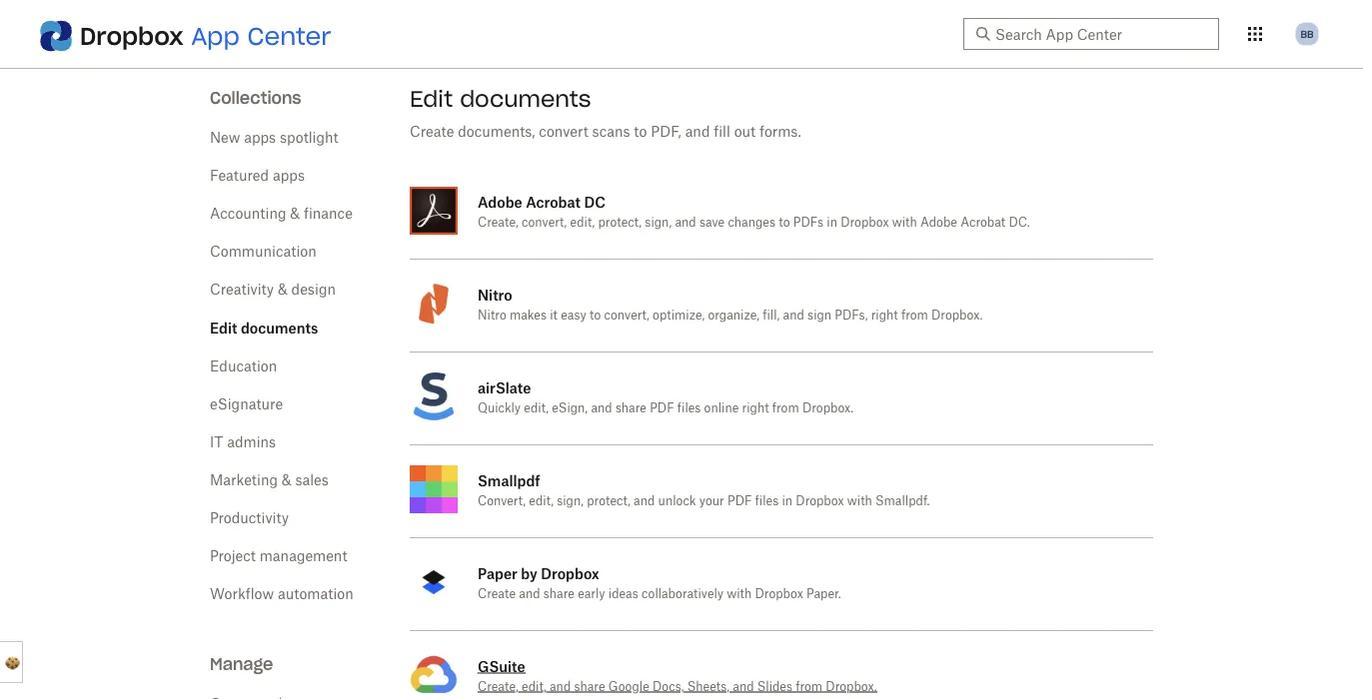 Task type: locate. For each thing, give the bounding box(es) containing it.
edit
[[410, 85, 453, 113], [210, 319, 237, 336]]

out
[[735, 125, 756, 139]]

edit, down gsuite
[[522, 682, 547, 694]]

0 horizontal spatial acrobat
[[526, 193, 581, 210]]

& left design
[[278, 283, 288, 297]]

from right online
[[773, 403, 800, 415]]

and left save
[[675, 217, 696, 229]]

1 horizontal spatial documents
[[460, 85, 591, 113]]

and down by
[[519, 589, 540, 601]]

with
[[893, 217, 918, 229], [848, 496, 873, 508], [727, 589, 752, 601]]

0 horizontal spatial with
[[727, 589, 752, 601]]

pdf
[[650, 403, 674, 415], [728, 496, 752, 508]]

0 vertical spatial edit
[[410, 85, 453, 113]]

dc.
[[1009, 217, 1030, 229]]

convert, inside nitro nitro makes it easy to convert, optimize, organize, fill, and sign pdfs, right from dropbox.
[[604, 310, 650, 322]]

pdf left online
[[650, 403, 674, 415]]

dropbox right pdfs on the top right of page
[[841, 217, 889, 229]]

and right fill,
[[783, 310, 805, 322]]

sign,
[[645, 217, 672, 229], [557, 496, 584, 508]]

0 vertical spatial &
[[290, 207, 300, 221]]

airslate quickly edit, esign, and share pdf files online right from dropbox.
[[478, 379, 854, 415]]

from
[[902, 310, 929, 322], [773, 403, 800, 415], [796, 682, 823, 694]]

right right pdfs,
[[871, 310, 898, 322]]

0 vertical spatial in
[[827, 217, 838, 229]]

sign, inside smallpdf convert, edit, sign, protect, and unlock your pdf files in dropbox with smallpdf.
[[557, 496, 584, 508]]

files right your
[[755, 496, 779, 508]]

documents up documents,
[[460, 85, 591, 113]]

create, down documents,
[[478, 217, 519, 229]]

1 vertical spatial acrobat
[[961, 217, 1006, 229]]

create left documents,
[[410, 125, 454, 139]]

0 vertical spatial protect,
[[598, 217, 642, 229]]

optimize,
[[653, 310, 705, 322]]

dropbox. for gsuite
[[826, 682, 877, 694]]

in right pdfs on the top right of page
[[827, 217, 838, 229]]

in
[[827, 217, 838, 229], [782, 496, 793, 508]]

edit, down smallpdf
[[529, 496, 554, 508]]

creativity & design
[[210, 283, 336, 297]]

create down paper
[[478, 589, 516, 601]]

edit, down dc
[[570, 217, 595, 229]]

0 vertical spatial sign,
[[645, 217, 672, 229]]

1 vertical spatial with
[[848, 496, 873, 508]]

dropbox
[[80, 20, 184, 51], [841, 217, 889, 229], [796, 496, 844, 508], [541, 565, 600, 582], [755, 589, 804, 601]]

2 vertical spatial from
[[796, 682, 823, 694]]

right right online
[[742, 403, 769, 415]]

acrobat left dc
[[526, 193, 581, 210]]

0 horizontal spatial files
[[678, 403, 701, 415]]

1 vertical spatial documents
[[241, 319, 318, 336]]

0 horizontal spatial adobe
[[478, 193, 523, 210]]

0 horizontal spatial right
[[742, 403, 769, 415]]

adobe down documents,
[[478, 193, 523, 210]]

gsuite create, edit, and share google docs, sheets, and slides from dropbox.
[[478, 658, 877, 694]]

1 create, from the top
[[478, 217, 519, 229]]

share right esign,
[[616, 403, 647, 415]]

0 horizontal spatial pdf
[[650, 403, 674, 415]]

pdf inside smallpdf convert, edit, sign, protect, and unlock your pdf files in dropbox with smallpdf.
[[728, 496, 752, 508]]

smallpdf.
[[876, 496, 930, 508]]

1 horizontal spatial pdf
[[728, 496, 752, 508]]

creativity & design link
[[210, 283, 336, 297]]

to inside 'adobe acrobat dc create, convert, edit, protect, sign, and save changes to pdfs in dropbox with adobe acrobat dc.'
[[779, 217, 790, 229]]

from for gsuite
[[796, 682, 823, 694]]

0 vertical spatial from
[[902, 310, 929, 322]]

to right easy
[[590, 310, 601, 322]]

nitro up makes
[[478, 286, 513, 303]]

automation
[[278, 588, 354, 602]]

1 horizontal spatial files
[[755, 496, 779, 508]]

share left google
[[574, 682, 605, 694]]

&
[[290, 207, 300, 221], [278, 283, 288, 297], [282, 474, 292, 488]]

0 vertical spatial apps
[[244, 131, 276, 145]]

edit, inside gsuite create, edit, and share google docs, sheets, and slides from dropbox.
[[522, 682, 547, 694]]

it admins link
[[210, 436, 276, 450]]

with inside 'adobe acrobat dc create, convert, edit, protect, sign, and save changes to pdfs in dropbox with adobe acrobat dc.'
[[893, 217, 918, 229]]

0 vertical spatial adobe
[[478, 193, 523, 210]]

1 vertical spatial share
[[544, 589, 575, 601]]

0 vertical spatial documents
[[460, 85, 591, 113]]

0 vertical spatial create,
[[478, 217, 519, 229]]

nitro left makes
[[478, 310, 507, 322]]

1 vertical spatial sign,
[[557, 496, 584, 508]]

2 vertical spatial share
[[574, 682, 605, 694]]

adobe
[[478, 193, 523, 210], [921, 217, 958, 229]]

from right pdfs,
[[902, 310, 929, 322]]

create,
[[478, 217, 519, 229], [478, 682, 519, 694]]

0 vertical spatial create
[[410, 125, 454, 139]]

2 create, from the top
[[478, 682, 519, 694]]

in right your
[[782, 496, 793, 508]]

acrobat
[[526, 193, 581, 210], [961, 217, 1006, 229]]

admins
[[227, 436, 276, 450]]

1 vertical spatial &
[[278, 283, 288, 297]]

1 nitro from the top
[[478, 286, 513, 303]]

and inside airslate quickly edit, esign, and share pdf files online right from dropbox.
[[591, 403, 613, 415]]

1 horizontal spatial adobe
[[921, 217, 958, 229]]

new apps spotlight link
[[210, 131, 339, 145]]

nitro
[[478, 286, 513, 303], [478, 310, 507, 322]]

sign, left save
[[645, 217, 672, 229]]

convert,
[[522, 217, 567, 229], [604, 310, 650, 322]]

files left online
[[678, 403, 701, 415]]

2 horizontal spatial with
[[893, 217, 918, 229]]

fill,
[[763, 310, 780, 322]]

workflow automation link
[[210, 588, 354, 602]]

2 vertical spatial with
[[727, 589, 752, 601]]

from inside nitro nitro makes it easy to convert, optimize, organize, fill, and sign pdfs, right from dropbox.
[[902, 310, 929, 322]]

1 vertical spatial right
[[742, 403, 769, 415]]

1 horizontal spatial edit documents
[[410, 85, 591, 113]]

1 vertical spatial protect,
[[587, 496, 631, 508]]

edit, for gsuite
[[522, 682, 547, 694]]

and
[[685, 125, 710, 139], [675, 217, 696, 229], [783, 310, 805, 322], [591, 403, 613, 415], [634, 496, 655, 508], [519, 589, 540, 601], [550, 682, 571, 694], [733, 682, 754, 694]]

and inside smallpdf convert, edit, sign, protect, and unlock your pdf files in dropbox with smallpdf.
[[634, 496, 655, 508]]

sign, inside 'adobe acrobat dc create, convert, edit, protect, sign, and save changes to pdfs in dropbox with adobe acrobat dc.'
[[645, 217, 672, 229]]

0 vertical spatial pdf
[[650, 403, 674, 415]]

1 vertical spatial files
[[755, 496, 779, 508]]

edit documents down creativity & design link
[[210, 319, 318, 336]]

sign, right convert,
[[557, 496, 584, 508]]

dropbox inside 'adobe acrobat dc create, convert, edit, protect, sign, and save changes to pdfs in dropbox with adobe acrobat dc.'
[[841, 217, 889, 229]]

0 horizontal spatial sign,
[[557, 496, 584, 508]]

2 vertical spatial &
[[282, 474, 292, 488]]

manage
[[210, 654, 273, 675]]

1 horizontal spatial acrobat
[[961, 217, 1006, 229]]

2 vertical spatial to
[[590, 310, 601, 322]]

apps right new
[[244, 131, 276, 145]]

documents,
[[458, 125, 535, 139]]

0 vertical spatial nitro
[[478, 286, 513, 303]]

acrobat left dc.
[[961, 217, 1006, 229]]

management
[[260, 550, 347, 564]]

with right collaboratively
[[727, 589, 752, 601]]

right
[[871, 310, 898, 322], [742, 403, 769, 415]]

create
[[410, 125, 454, 139], [478, 589, 516, 601]]

1 horizontal spatial create
[[478, 589, 516, 601]]

0 vertical spatial share
[[616, 403, 647, 415]]

dropbox left smallpdf.
[[796, 496, 844, 508]]

1 vertical spatial to
[[779, 217, 790, 229]]

convert, down convert
[[522, 217, 567, 229]]

edit documents
[[410, 85, 591, 113], [210, 319, 318, 336]]

1 vertical spatial pdf
[[728, 496, 752, 508]]

documents down creativity & design link
[[241, 319, 318, 336]]

it admins
[[210, 436, 276, 450]]

protect, left "unlock"
[[587, 496, 631, 508]]

1 vertical spatial in
[[782, 496, 793, 508]]

1 vertical spatial from
[[773, 403, 800, 415]]

adobe left dc.
[[921, 217, 958, 229]]

create, down gsuite
[[478, 682, 519, 694]]

0 horizontal spatial convert,
[[522, 217, 567, 229]]

0 vertical spatial with
[[893, 217, 918, 229]]

share inside paper by dropbox create and share early ideas collaboratively with dropbox paper.
[[544, 589, 575, 601]]

marketing & sales
[[210, 474, 329, 488]]

and right esign,
[[591, 403, 613, 415]]

1 horizontal spatial edit
[[410, 85, 453, 113]]

& left sales at bottom left
[[282, 474, 292, 488]]

convert, inside 'adobe acrobat dc create, convert, edit, protect, sign, and save changes to pdfs in dropbox with adobe acrobat dc.'
[[522, 217, 567, 229]]

quickly
[[478, 403, 521, 415]]

1 horizontal spatial right
[[871, 310, 898, 322]]

apps
[[244, 131, 276, 145], [273, 169, 305, 183]]

collaboratively
[[642, 589, 724, 601]]

to left pdfs on the top right of page
[[779, 217, 790, 229]]

dc
[[584, 193, 606, 210]]

collections
[[210, 87, 301, 108]]

2 vertical spatial dropbox.
[[826, 682, 877, 694]]

edit,
[[570, 217, 595, 229], [524, 403, 549, 415], [529, 496, 554, 508], [522, 682, 547, 694]]

0 vertical spatial acrobat
[[526, 193, 581, 210]]

and inside 'adobe acrobat dc create, convert, edit, protect, sign, and save changes to pdfs in dropbox with adobe acrobat dc.'
[[675, 217, 696, 229]]

1 horizontal spatial in
[[827, 217, 838, 229]]

esignature link
[[210, 398, 283, 412]]

right inside airslate quickly edit, esign, and share pdf files online right from dropbox.
[[742, 403, 769, 415]]

edit documents up documents,
[[410, 85, 591, 113]]

2 horizontal spatial to
[[779, 217, 790, 229]]

and left slides
[[733, 682, 754, 694]]

1 vertical spatial adobe
[[921, 217, 958, 229]]

1 vertical spatial create,
[[478, 682, 519, 694]]

create, inside gsuite create, edit, and share google docs, sheets, and slides from dropbox.
[[478, 682, 519, 694]]

1 vertical spatial edit documents
[[210, 319, 318, 336]]

pdf right your
[[728, 496, 752, 508]]

1 horizontal spatial convert,
[[604, 310, 650, 322]]

finance
[[304, 207, 353, 221]]

project management link
[[210, 550, 347, 564]]

edit, inside airslate quickly edit, esign, and share pdf files online right from dropbox.
[[524, 403, 549, 415]]

with left smallpdf.
[[848, 496, 873, 508]]

new apps spotlight
[[210, 131, 339, 145]]

0 vertical spatial to
[[634, 125, 647, 139]]

and inside nitro nitro makes it easy to convert, optimize, organize, fill, and sign pdfs, right from dropbox.
[[783, 310, 805, 322]]

and inside paper by dropbox create and share early ideas collaboratively with dropbox paper.
[[519, 589, 540, 601]]

protect, inside 'adobe acrobat dc create, convert, edit, protect, sign, and save changes to pdfs in dropbox with adobe acrobat dc.'
[[598, 217, 642, 229]]

docs,
[[653, 682, 684, 694]]

and left fill
[[685, 125, 710, 139]]

early
[[578, 589, 605, 601]]

pdf,
[[651, 125, 682, 139]]

apps up accounting & finance link
[[273, 169, 305, 183]]

0 vertical spatial convert,
[[522, 217, 567, 229]]

communication
[[210, 245, 317, 259]]

1 vertical spatial apps
[[273, 169, 305, 183]]

1 vertical spatial dropbox.
[[803, 403, 854, 415]]

0 horizontal spatial in
[[782, 496, 793, 508]]

1 vertical spatial create
[[478, 589, 516, 601]]

1 horizontal spatial to
[[634, 125, 647, 139]]

edit, inside 'adobe acrobat dc create, convert, edit, protect, sign, and save changes to pdfs in dropbox with adobe acrobat dc.'
[[570, 217, 595, 229]]

0 horizontal spatial edit documents
[[210, 319, 318, 336]]

0 vertical spatial edit documents
[[410, 85, 591, 113]]

from right slides
[[796, 682, 823, 694]]

files
[[678, 403, 701, 415], [755, 496, 779, 508]]

share left early
[[544, 589, 575, 601]]

0 vertical spatial right
[[871, 310, 898, 322]]

dropbox. inside airslate quickly edit, esign, and share pdf files online right from dropbox.
[[803, 403, 854, 415]]

from inside airslate quickly edit, esign, and share pdf files online right from dropbox.
[[773, 403, 800, 415]]

and left google
[[550, 682, 571, 694]]

& left finance
[[290, 207, 300, 221]]

edit, inside smallpdf convert, edit, sign, protect, and unlock your pdf files in dropbox with smallpdf.
[[529, 496, 554, 508]]

1 vertical spatial nitro
[[478, 310, 507, 322]]

dropbox. inside gsuite create, edit, and share google docs, sheets, and slides from dropbox.
[[826, 682, 877, 694]]

convert, left optimize,
[[604, 310, 650, 322]]

edit, left esign,
[[524, 403, 549, 415]]

0 horizontal spatial to
[[590, 310, 601, 322]]

create documents, convert scans to pdf, and fill out forms.
[[410, 125, 802, 139]]

protect, down dc
[[598, 217, 642, 229]]

dropbox.
[[932, 310, 983, 322], [803, 403, 854, 415], [826, 682, 877, 694]]

0 vertical spatial files
[[678, 403, 701, 415]]

share inside airslate quickly edit, esign, and share pdf files online right from dropbox.
[[616, 403, 647, 415]]

and left "unlock"
[[634, 496, 655, 508]]

featured
[[210, 169, 269, 183]]

dropbox. for airslate
[[803, 403, 854, 415]]

from inside gsuite create, edit, and share google docs, sheets, and slides from dropbox.
[[796, 682, 823, 694]]

create inside paper by dropbox create and share early ideas collaboratively with dropbox paper.
[[478, 589, 516, 601]]

right inside nitro nitro makes it easy to convert, optimize, organize, fill, and sign pdfs, right from dropbox.
[[871, 310, 898, 322]]

with right pdfs on the top right of page
[[893, 217, 918, 229]]

1 horizontal spatial sign,
[[645, 217, 672, 229]]

to left pdf,
[[634, 125, 647, 139]]

documents
[[460, 85, 591, 113], [241, 319, 318, 336]]

1 vertical spatial convert,
[[604, 310, 650, 322]]

1 horizontal spatial with
[[848, 496, 873, 508]]

0 vertical spatial dropbox.
[[932, 310, 983, 322]]

1 vertical spatial edit
[[210, 319, 237, 336]]

to
[[634, 125, 647, 139], [779, 217, 790, 229], [590, 310, 601, 322]]

creativity
[[210, 283, 274, 297]]



Task type: describe. For each thing, give the bounding box(es) containing it.
it
[[210, 436, 223, 450]]

edit documents link
[[210, 319, 318, 336]]

education
[[210, 360, 277, 374]]

paper by dropbox create and share early ideas collaboratively with dropbox paper.
[[478, 565, 841, 601]]

convert,
[[478, 496, 526, 508]]

in inside 'adobe acrobat dc create, convert, edit, protect, sign, and save changes to pdfs in dropbox with adobe acrobat dc.'
[[827, 217, 838, 229]]

featured apps
[[210, 169, 305, 183]]

pdf inside airslate quickly edit, esign, and share pdf files online right from dropbox.
[[650, 403, 674, 415]]

unlock
[[658, 496, 696, 508]]

center
[[247, 20, 331, 51]]

in inside smallpdf convert, edit, sign, protect, and unlock your pdf files in dropbox with smallpdf.
[[782, 496, 793, 508]]

to inside nitro nitro makes it easy to convert, optimize, organize, fill, and sign pdfs, right from dropbox.
[[590, 310, 601, 322]]

spotlight
[[280, 131, 339, 145]]

changes
[[728, 217, 776, 229]]

online
[[704, 403, 739, 415]]

accounting & finance link
[[210, 207, 353, 221]]

with inside paper by dropbox create and share early ideas collaboratively with dropbox paper.
[[727, 589, 752, 601]]

Search App Center text field
[[996, 23, 1208, 45]]

files inside smallpdf convert, edit, sign, protect, and unlock your pdf files in dropbox with smallpdf.
[[755, 496, 779, 508]]

dropbox. inside nitro nitro makes it easy to convert, optimize, organize, fill, and sign pdfs, right from dropbox.
[[932, 310, 983, 322]]

from for airslate
[[773, 403, 800, 415]]

fill
[[714, 125, 731, 139]]

dropbox app center
[[80, 20, 331, 51]]

bb button
[[1292, 18, 1324, 50]]

share for dropbox
[[544, 589, 575, 601]]

share inside gsuite create, edit, and share google docs, sheets, and slides from dropbox.
[[574, 682, 605, 694]]

project management
[[210, 550, 347, 564]]

nitro nitro makes it easy to convert, optimize, organize, fill, and sign pdfs, right from dropbox.
[[478, 286, 983, 322]]

new
[[210, 131, 240, 145]]

adobe acrobat dc create, convert, edit, protect, sign, and save changes to pdfs in dropbox with adobe acrobat dc.
[[478, 193, 1030, 229]]

edit, for airslate
[[524, 403, 549, 415]]

& for design
[[278, 283, 288, 297]]

it
[[550, 310, 558, 322]]

paper
[[478, 565, 518, 582]]

app
[[191, 20, 240, 51]]

scans
[[592, 125, 630, 139]]

& for finance
[[290, 207, 300, 221]]

protect, inside smallpdf convert, edit, sign, protect, and unlock your pdf files in dropbox with smallpdf.
[[587, 496, 631, 508]]

esignature
[[210, 398, 283, 412]]

edit, for smallpdf
[[529, 496, 554, 508]]

share for edit,
[[616, 403, 647, 415]]

sheets,
[[688, 682, 730, 694]]

education link
[[210, 360, 277, 374]]

esign,
[[552, 403, 588, 415]]

dropbox left paper.
[[755, 589, 804, 601]]

paper.
[[807, 589, 841, 601]]

gsuite
[[478, 658, 526, 675]]

by
[[521, 565, 538, 582]]

featured apps link
[[210, 169, 305, 183]]

with inside smallpdf convert, edit, sign, protect, and unlock your pdf files in dropbox with smallpdf.
[[848, 496, 873, 508]]

marketing & sales link
[[210, 474, 329, 488]]

sign
[[808, 310, 832, 322]]

dropbox inside smallpdf convert, edit, sign, protect, and unlock your pdf files in dropbox with smallpdf.
[[796, 496, 844, 508]]

pdfs
[[794, 217, 824, 229]]

save
[[700, 217, 725, 229]]

workflow
[[210, 588, 274, 602]]

makes
[[510, 310, 547, 322]]

2 nitro from the top
[[478, 310, 507, 322]]

apps for featured
[[273, 169, 305, 183]]

your
[[700, 496, 725, 508]]

0 horizontal spatial documents
[[241, 319, 318, 336]]

0 horizontal spatial create
[[410, 125, 454, 139]]

apps for new
[[244, 131, 276, 145]]

0 horizontal spatial edit
[[210, 319, 237, 336]]

organize,
[[708, 310, 760, 322]]

forms.
[[760, 125, 802, 139]]

easy
[[561, 310, 587, 322]]

files inside airslate quickly edit, esign, and share pdf files online right from dropbox.
[[678, 403, 701, 415]]

& for sales
[[282, 474, 292, 488]]

ideas
[[609, 589, 639, 601]]

design
[[292, 283, 336, 297]]

pdfs,
[[835, 310, 868, 322]]

smallpdf convert, edit, sign, protect, and unlock your pdf files in dropbox with smallpdf.
[[478, 472, 930, 508]]

airslate
[[478, 379, 531, 396]]

smallpdf
[[478, 472, 540, 489]]

convert
[[539, 125, 589, 139]]

productivity
[[210, 512, 289, 526]]

bb
[[1301, 27, 1314, 40]]

google
[[609, 682, 650, 694]]

dropbox up early
[[541, 565, 600, 582]]

productivity link
[[210, 512, 289, 526]]

accounting
[[210, 207, 286, 221]]

sales
[[295, 474, 329, 488]]

marketing
[[210, 474, 278, 488]]

accounting & finance
[[210, 207, 353, 221]]

workflow automation
[[210, 588, 354, 602]]

slides
[[758, 682, 793, 694]]

project
[[210, 550, 256, 564]]

create, inside 'adobe acrobat dc create, convert, edit, protect, sign, and save changes to pdfs in dropbox with adobe acrobat dc.'
[[478, 217, 519, 229]]

communication link
[[210, 245, 317, 259]]

dropbox left app
[[80, 20, 184, 51]]



Task type: vqa. For each thing, say whether or not it's contained in the screenshot.
IT
yes



